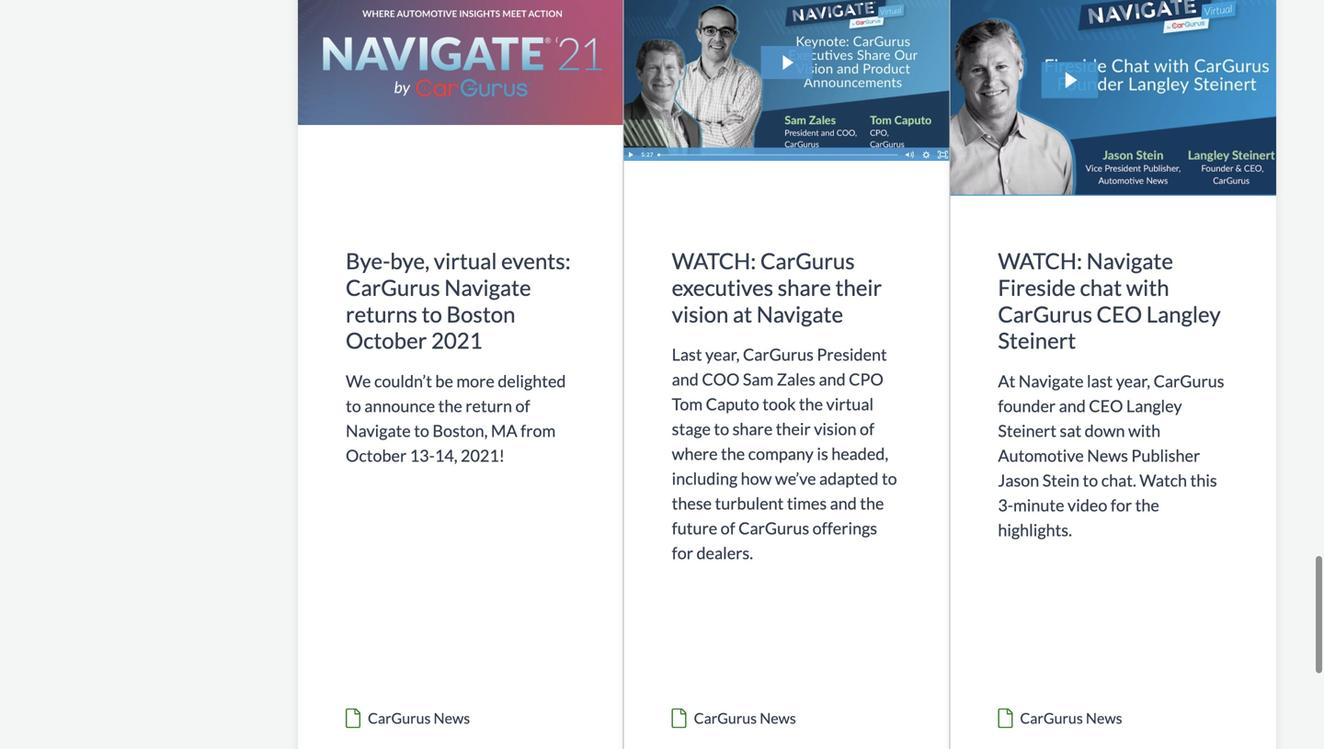 Task type: describe. For each thing, give the bounding box(es) containing it.
to inside at navigate last year, cargurus founder and ceo langley steinert sat down with automotive news publisher jason stein to chat. watch this 3-minute video for the highlights.
[[1083, 470, 1098, 491]]

ceo inside the 'watch: navigate fireside chat with cargurus ceo langley steinert'
[[1097, 301, 1143, 327]]

automotive
[[998, 446, 1084, 466]]

vision inside watch: cargurus executives share their vision at navigate
[[672, 301, 729, 327]]

the up how
[[721, 444, 745, 464]]

minute
[[1014, 495, 1065, 515]]

share inside last year, cargurus president and coo sam zales and cpo tom caputo took the virtual stage to share their vision of where the company is headed, including how we've adapted to these turbulent times and the future of cargurus offerings for dealers.
[[733, 419, 773, 439]]

headed,
[[832, 444, 889, 464]]

year, inside last year, cargurus president and coo sam zales and cpo tom caputo took the virtual stage to share their vision of where the company is headed, including how we've adapted to these turbulent times and the future of cargurus offerings for dealers.
[[705, 345, 740, 365]]

bye-
[[346, 248, 390, 274]]

at
[[733, 301, 752, 327]]

turbulent
[[715, 494, 784, 514]]

executives
[[672, 275, 774, 301]]

cargurus inside watch: cargurus executives share their vision at navigate
[[761, 248, 855, 274]]

virtual inside last year, cargurus president and coo sam zales and cpo tom caputo took the virtual stage to share their vision of where the company is headed, including how we've adapted to these turbulent times and the future of cargurus offerings for dealers.
[[826, 394, 874, 414]]

caputo
[[706, 394, 760, 414]]

langley inside at navigate last year, cargurus founder and ceo langley steinert sat down with automotive news publisher jason stein to chat. watch this 3-minute video for the highlights.
[[1127, 396, 1182, 416]]

ceo inside at navigate last year, cargurus founder and ceo langley steinert sat down with automotive news publisher jason stein to chat. watch this 3-minute video for the highlights.
[[1089, 396, 1123, 416]]

chat
[[1080, 275, 1122, 301]]

took
[[763, 394, 796, 414]]

their inside last year, cargurus president and coo sam zales and cpo tom caputo took the virtual stage to share their vision of where the company is headed, including how we've adapted to these turbulent times and the future of cargurus offerings for dealers.
[[776, 419, 811, 439]]

their inside watch: cargurus executives share their vision at navigate
[[836, 275, 882, 301]]

offerings
[[813, 518, 878, 539]]

returns
[[346, 301, 418, 327]]

publisher
[[1132, 446, 1200, 466]]

how
[[741, 469, 772, 489]]

watch: for fireside
[[998, 248, 1083, 274]]

2021
[[431, 328, 483, 354]]

navigate inside at navigate last year, cargurus founder and ceo langley steinert sat down with automotive news publisher jason stein to chat. watch this 3-minute video for the highlights.
[[1019, 371, 1084, 391]]

jason
[[998, 470, 1040, 491]]

watch: for executives
[[672, 248, 756, 274]]

cargurus inside the 'watch: navigate fireside chat with cargurus ceo langley steinert'
[[998, 301, 1093, 327]]

1 image to illustrate article content image from the left
[[298, 0, 623, 200]]

for inside last year, cargurus president and coo sam zales and cpo tom caputo took the virtual stage to share their vision of where the company is headed, including how we've adapted to these turbulent times and the future of cargurus offerings for dealers.
[[672, 543, 693, 563]]

we've
[[775, 469, 816, 489]]

for inside at navigate last year, cargurus founder and ceo langley steinert sat down with automotive news publisher jason stein to chat. watch this 3-minute video for the highlights.
[[1111, 495, 1132, 515]]

2 image to illustrate article content image from the left
[[624, 0, 949, 200]]

year, inside at navigate last year, cargurus founder and ceo langley steinert sat down with automotive news publisher jason stein to chat. watch this 3-minute video for the highlights.
[[1116, 371, 1151, 391]]

cargurus inside at navigate last year, cargurus founder and ceo langley steinert sat down with automotive news publisher jason stein to chat. watch this 3-minute video for the highlights.
[[1154, 371, 1225, 391]]

down
[[1085, 421, 1125, 441]]

watch
[[1140, 470, 1187, 491]]

of inside we couldn't be more delighted to announce the return of navigate to boston, ma from october 13-14, 2021!
[[515, 396, 530, 416]]

be
[[435, 371, 453, 391]]

3 cargurus news from the left
[[1020, 710, 1123, 728]]

boston,
[[433, 421, 488, 441]]

including
[[672, 469, 738, 489]]

navigate inside the 'watch: navigate fireside chat with cargurus ceo langley steinert'
[[1087, 248, 1174, 274]]

and inside at navigate last year, cargurus founder and ceo langley steinert sat down with automotive news publisher jason stein to chat. watch this 3-minute video for the highlights.
[[1059, 396, 1086, 416]]

and down last on the right of the page
[[672, 369, 699, 390]]

and up offerings
[[830, 494, 857, 514]]

where
[[672, 444, 718, 464]]

stage
[[672, 419, 711, 439]]

more
[[457, 371, 495, 391]]

chat.
[[1102, 470, 1137, 491]]

company
[[748, 444, 814, 464]]

3-
[[998, 495, 1014, 515]]

last
[[672, 345, 702, 365]]

delighted
[[498, 371, 566, 391]]

the inside we couldn't be more delighted to announce the return of navigate to boston, ma from october 13-14, 2021!
[[438, 396, 462, 416]]

2 cargurus news from the left
[[694, 710, 796, 728]]

video
[[1068, 495, 1108, 515]]

boston
[[447, 301, 515, 327]]



Task type: locate. For each thing, give the bounding box(es) containing it.
year, right last
[[1116, 371, 1151, 391]]

at
[[998, 371, 1016, 391]]

dealers.
[[697, 543, 753, 563]]

share inside watch: cargurus executives share their vision at navigate
[[778, 275, 831, 301]]

october
[[346, 328, 427, 354], [346, 446, 407, 466]]

0 vertical spatial with
[[1127, 275, 1170, 301]]

and
[[672, 369, 699, 390], [819, 369, 846, 390], [1059, 396, 1086, 416], [830, 494, 857, 514]]

the inside at navigate last year, cargurus founder and ceo langley steinert sat down with automotive news publisher jason stein to chat. watch this 3-minute video for the highlights.
[[1136, 495, 1160, 515]]

1 vertical spatial share
[[733, 419, 773, 439]]

0 vertical spatial for
[[1111, 495, 1132, 515]]

langley inside the 'watch: navigate fireside chat with cargurus ceo langley steinert'
[[1147, 301, 1221, 327]]

sam
[[743, 369, 774, 390]]

1 vertical spatial for
[[672, 543, 693, 563]]

with inside at navigate last year, cargurus founder and ceo langley steinert sat down with automotive news publisher jason stein to chat. watch this 3-minute video for the highlights.
[[1129, 421, 1161, 441]]

image to illustrate article content image
[[298, 0, 623, 200], [624, 0, 949, 200], [950, 0, 1277, 200]]

watch:
[[672, 248, 756, 274], [998, 248, 1083, 274]]

0 horizontal spatial cargurus news
[[368, 710, 470, 728]]

year,
[[705, 345, 740, 365], [1116, 371, 1151, 391]]

1 vertical spatial virtual
[[826, 394, 874, 414]]

1 horizontal spatial cargurus news
[[694, 710, 796, 728]]

1 horizontal spatial vision
[[814, 419, 857, 439]]

1 vertical spatial of
[[860, 419, 875, 439]]

watch: navigate fireside chat with cargurus ceo langley steinert
[[998, 248, 1221, 354]]

2 vertical spatial of
[[721, 518, 736, 539]]

0 vertical spatial october
[[346, 328, 427, 354]]

president
[[817, 345, 887, 365]]

vision up is in the bottom of the page
[[814, 419, 857, 439]]

1 vertical spatial vision
[[814, 419, 857, 439]]

navigate down announce
[[346, 421, 411, 441]]

share right executives
[[778, 275, 831, 301]]

year, up coo
[[705, 345, 740, 365]]

watch: up executives
[[672, 248, 756, 274]]

this
[[1191, 470, 1217, 491]]

steinert inside at navigate last year, cargurus founder and ceo langley steinert sat down with automotive news publisher jason stein to chat. watch this 3-minute video for the highlights.
[[998, 421, 1057, 441]]

events:
[[501, 248, 571, 274]]

0 vertical spatial year,
[[705, 345, 740, 365]]

virtual inside bye-bye, virtual events: cargurus navigate returns to boston october 2021
[[434, 248, 497, 274]]

ceo
[[1097, 301, 1143, 327], [1089, 396, 1123, 416]]

navigate inside watch: cargurus executives share their vision at navigate
[[757, 301, 843, 327]]

last year, cargurus president and coo sam zales and cpo tom caputo took the virtual stage to share their vision of where the company is headed, including how we've adapted to these turbulent times and the future of cargurus offerings for dealers.
[[672, 345, 897, 563]]

last
[[1087, 371, 1113, 391]]

1 vertical spatial their
[[776, 419, 811, 439]]

cpo
[[849, 369, 884, 390]]

1 october from the top
[[346, 328, 427, 354]]

at navigate last year, cargurus founder and ceo langley steinert sat down with automotive news publisher jason stein to chat. watch this 3-minute video for the highlights.
[[998, 371, 1225, 540]]

to inside bye-bye, virtual events: cargurus navigate returns to boston october 2021
[[422, 301, 442, 327]]

return
[[466, 396, 512, 416]]

cargurus news
[[368, 710, 470, 728], [694, 710, 796, 728], [1020, 710, 1123, 728]]

steinert down 'founder'
[[998, 421, 1057, 441]]

fireside
[[998, 275, 1076, 301]]

2 horizontal spatial image to illustrate article content image
[[950, 0, 1277, 200]]

their
[[836, 275, 882, 301], [776, 419, 811, 439]]

october inside we couldn't be more delighted to announce the return of navigate to boston, ma from october 13-14, 2021!
[[346, 446, 407, 466]]

1 vertical spatial steinert
[[998, 421, 1057, 441]]

of down delighted
[[515, 396, 530, 416]]

14,
[[435, 446, 458, 466]]

to up video
[[1083, 470, 1098, 491]]

their up president
[[836, 275, 882, 301]]

0 horizontal spatial of
[[515, 396, 530, 416]]

steinert
[[998, 328, 1076, 354], [998, 421, 1057, 441]]

1 watch: from the left
[[672, 248, 756, 274]]

of up headed,
[[860, 419, 875, 439]]

of
[[515, 396, 530, 416], [860, 419, 875, 439], [721, 518, 736, 539]]

announce
[[364, 396, 435, 416]]

0 vertical spatial their
[[836, 275, 882, 301]]

navigate up chat
[[1087, 248, 1174, 274]]

and up sat at bottom right
[[1059, 396, 1086, 416]]

their up company
[[776, 419, 811, 439]]

2 horizontal spatial of
[[860, 419, 875, 439]]

watch: up 'fireside'
[[998, 248, 1083, 274]]

2021!
[[461, 446, 505, 466]]

2 horizontal spatial cargurus news
[[1020, 710, 1123, 728]]

virtual up boston
[[434, 248, 497, 274]]

of up dealers.
[[721, 518, 736, 539]]

1 horizontal spatial watch:
[[998, 248, 1083, 274]]

0 horizontal spatial watch:
[[672, 248, 756, 274]]

13-
[[410, 446, 435, 466]]

2 october from the top
[[346, 446, 407, 466]]

to
[[422, 301, 442, 327], [346, 396, 361, 416], [714, 419, 730, 439], [414, 421, 429, 441], [882, 469, 897, 489], [1083, 470, 1098, 491]]

watch: inside the 'watch: navigate fireside chat with cargurus ceo langley steinert'
[[998, 248, 1083, 274]]

to up 13-
[[414, 421, 429, 441]]

for down chat.
[[1111, 495, 1132, 515]]

1 vertical spatial ceo
[[1089, 396, 1123, 416]]

we
[[346, 371, 371, 391]]

founder
[[998, 396, 1056, 416]]

with right chat
[[1127, 275, 1170, 301]]

october down returns
[[346, 328, 427, 354]]

ceo down chat
[[1097, 301, 1143, 327]]

navigate inside bye-bye, virtual events: cargurus navigate returns to boston october 2021
[[445, 275, 531, 301]]

the down "adapted"
[[860, 494, 884, 514]]

for down 'future'
[[672, 543, 693, 563]]

these
[[672, 494, 712, 514]]

1 horizontal spatial share
[[778, 275, 831, 301]]

watch: cargurus executives share their vision at navigate
[[672, 248, 882, 327]]

1 vertical spatial with
[[1129, 421, 1161, 441]]

we couldn't be more delighted to announce the return of navigate to boston, ma from october 13-14, 2021!
[[346, 371, 566, 466]]

navigate inside we couldn't be more delighted to announce the return of navigate to boston, ma from october 13-14, 2021!
[[346, 421, 411, 441]]

1 vertical spatial year,
[[1116, 371, 1151, 391]]

couldn't
[[374, 371, 432, 391]]

share
[[778, 275, 831, 301], [733, 419, 773, 439]]

1 horizontal spatial for
[[1111, 495, 1132, 515]]

0 vertical spatial vision
[[672, 301, 729, 327]]

navigate up boston
[[445, 275, 531, 301]]

2 watch: from the left
[[998, 248, 1083, 274]]

adapted
[[820, 469, 879, 489]]

0 horizontal spatial year,
[[705, 345, 740, 365]]

0 horizontal spatial share
[[733, 419, 773, 439]]

future
[[672, 518, 718, 539]]

navigate right "at"
[[757, 301, 843, 327]]

3 image to illustrate article content image from the left
[[950, 0, 1277, 200]]

steinert up at on the right
[[998, 328, 1076, 354]]

1 horizontal spatial of
[[721, 518, 736, 539]]

is
[[817, 444, 828, 464]]

ma
[[491, 421, 518, 441]]

sat
[[1060, 421, 1082, 441]]

cargurus
[[761, 248, 855, 274], [346, 275, 440, 301], [998, 301, 1093, 327], [743, 345, 814, 365], [1154, 371, 1225, 391], [739, 518, 810, 539], [368, 710, 431, 728], [694, 710, 757, 728], [1020, 710, 1083, 728]]

1 horizontal spatial year,
[[1116, 371, 1151, 391]]

1 horizontal spatial image to illustrate article content image
[[624, 0, 949, 200]]

0 vertical spatial of
[[515, 396, 530, 416]]

to down headed,
[[882, 469, 897, 489]]

news inside at navigate last year, cargurus founder and ceo langley steinert sat down with automotive news publisher jason stein to chat. watch this 3-minute video for the highlights.
[[1087, 446, 1128, 466]]

with up publisher in the right of the page
[[1129, 421, 1161, 441]]

1 horizontal spatial virtual
[[826, 394, 874, 414]]

0 vertical spatial share
[[778, 275, 831, 301]]

ceo up down
[[1089, 396, 1123, 416]]

watch: inside watch: cargurus executives share their vision at navigate
[[672, 248, 756, 274]]

1 steinert from the top
[[998, 328, 1076, 354]]

the down watch
[[1136, 495, 1160, 515]]

vision down executives
[[672, 301, 729, 327]]

and down president
[[819, 369, 846, 390]]

bye,
[[390, 248, 430, 274]]

0 horizontal spatial for
[[672, 543, 693, 563]]

the down the zales at the right of page
[[799, 394, 823, 414]]

the down be
[[438, 396, 462, 416]]

cargurus inside bye-bye, virtual events: cargurus navigate returns to boston october 2021
[[346, 275, 440, 301]]

virtual
[[434, 248, 497, 274], [826, 394, 874, 414]]

with
[[1127, 275, 1170, 301], [1129, 421, 1161, 441]]

langley
[[1147, 301, 1221, 327], [1127, 396, 1182, 416]]

navigate
[[1087, 248, 1174, 274], [445, 275, 531, 301], [757, 301, 843, 327], [1019, 371, 1084, 391], [346, 421, 411, 441]]

october inside bye-bye, virtual events: cargurus navigate returns to boston october 2021
[[346, 328, 427, 354]]

from
[[521, 421, 556, 441]]

0 horizontal spatial virtual
[[434, 248, 497, 274]]

1 vertical spatial langley
[[1127, 396, 1182, 416]]

vision inside last year, cargurus president and coo sam zales and cpo tom caputo took the virtual stage to share their vision of where the company is headed, including how we've adapted to these turbulent times and the future of cargurus offerings for dealers.
[[814, 419, 857, 439]]

bye-bye, virtual events: cargurus navigate returns to boston october 2021
[[346, 248, 571, 354]]

steinert inside the 'watch: navigate fireside chat with cargurus ceo langley steinert'
[[998, 328, 1076, 354]]

0 vertical spatial langley
[[1147, 301, 1221, 327]]

vision
[[672, 301, 729, 327], [814, 419, 857, 439]]

virtual down cpo
[[826, 394, 874, 414]]

share down caputo
[[733, 419, 773, 439]]

coo
[[702, 369, 740, 390]]

1 vertical spatial october
[[346, 446, 407, 466]]

0 horizontal spatial image to illustrate article content image
[[298, 0, 623, 200]]

with inside the 'watch: navigate fireside chat with cargurus ceo langley steinert'
[[1127, 275, 1170, 301]]

0 vertical spatial steinert
[[998, 328, 1076, 354]]

navigate up 'founder'
[[1019, 371, 1084, 391]]

the
[[799, 394, 823, 414], [438, 396, 462, 416], [721, 444, 745, 464], [860, 494, 884, 514], [1136, 495, 1160, 515]]

news
[[1087, 446, 1128, 466], [434, 710, 470, 728], [760, 710, 796, 728], [1086, 710, 1123, 728]]

tom
[[672, 394, 703, 414]]

0 horizontal spatial their
[[776, 419, 811, 439]]

0 horizontal spatial vision
[[672, 301, 729, 327]]

for
[[1111, 495, 1132, 515], [672, 543, 693, 563]]

1 cargurus news from the left
[[368, 710, 470, 728]]

stein
[[1043, 470, 1080, 491]]

2 steinert from the top
[[998, 421, 1057, 441]]

october left 13-
[[346, 446, 407, 466]]

1 horizontal spatial their
[[836, 275, 882, 301]]

times
[[787, 494, 827, 514]]

0 vertical spatial ceo
[[1097, 301, 1143, 327]]

to down we
[[346, 396, 361, 416]]

0 vertical spatial virtual
[[434, 248, 497, 274]]

to up 2021
[[422, 301, 442, 327]]

zales
[[777, 369, 816, 390]]

to down caputo
[[714, 419, 730, 439]]

highlights.
[[998, 520, 1072, 540]]



Task type: vqa. For each thing, say whether or not it's contained in the screenshot.
caret down Icon
no



